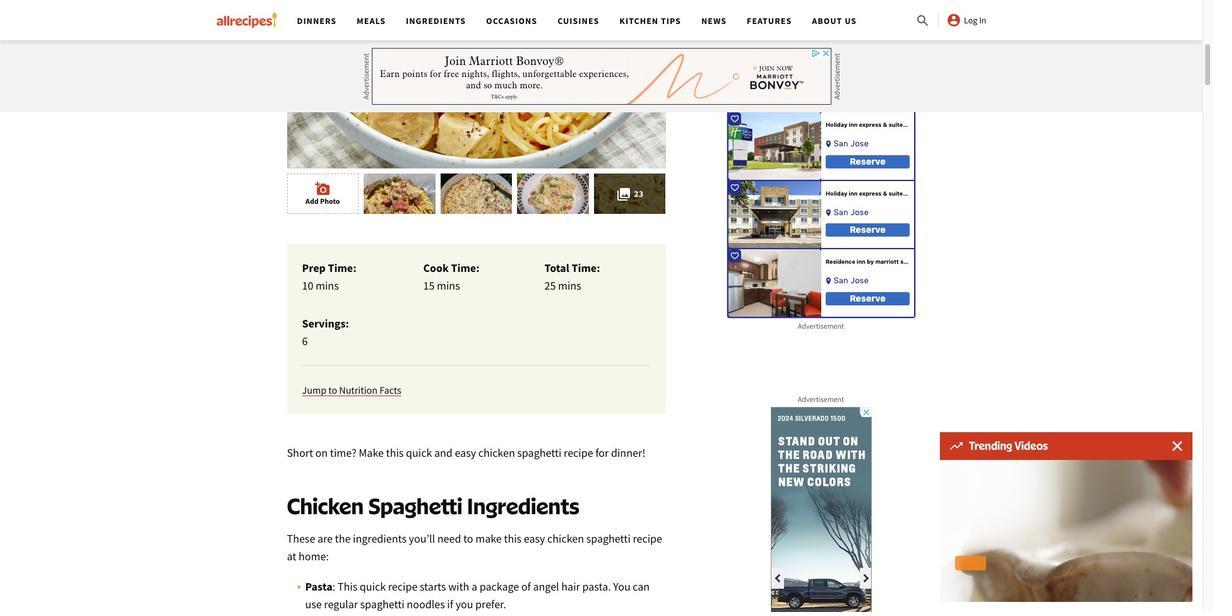 Task type: describe. For each thing, give the bounding box(es) containing it.
cook time: 15 mins
[[423, 261, 480, 293]]

you
[[456, 597, 473, 612]]

chicken inside these are the ingredients you'll need to make this easy chicken spaghetti recipe at home:
[[547, 532, 584, 546]]

these
[[287, 532, 315, 546]]

are
[[318, 532, 333, 546]]

short on time? make this quick and easy chicken spaghetti recipe for dinner!
[[287, 446, 648, 460]]

6
[[302, 334, 308, 349]]

noodles
[[407, 597, 445, 612]]

servings: 6
[[302, 316, 349, 349]]

about us link
[[812, 15, 857, 27]]

about us
[[812, 15, 857, 27]]

and
[[434, 446, 453, 460]]

if
[[447, 597, 453, 612]]

15
[[423, 279, 435, 293]]

trending
[[969, 439, 1012, 453]]

kitchen tips
[[620, 15, 681, 27]]

1 horizontal spatial quick
[[406, 446, 432, 460]]

pasta
[[305, 580, 333, 594]]

hair
[[561, 580, 580, 594]]

about
[[812, 15, 842, 27]]

in
[[979, 15, 986, 26]]

time: for 25 mins
[[572, 261, 600, 275]]

home:
[[299, 549, 329, 564]]

for
[[595, 446, 609, 460]]

trending image
[[950, 443, 963, 450]]

dinner!
[[611, 446, 645, 460]]

: this quick recipe starts with a package of angel hair pasta. you can use regular spaghetti noodles if you prefer.
[[305, 580, 650, 612]]

make
[[359, 446, 384, 460]]

account image
[[946, 13, 962, 28]]

ingredients
[[353, 532, 407, 546]]

of
[[521, 580, 531, 594]]

0 vertical spatial easy
[[455, 446, 476, 460]]

meals
[[357, 15, 386, 27]]

prefer.
[[475, 597, 506, 612]]

total
[[544, 261, 569, 275]]

dinners link
[[297, 15, 337, 27]]

high angle, looking at a large bowl of chicken spaghetti image
[[287, 0, 666, 169]]

add
[[306, 197, 319, 206]]

time: for 10 mins
[[328, 261, 356, 275]]

spaghetti inside these are the ingredients you'll need to make this easy chicken spaghetti recipe at home:
[[586, 532, 631, 546]]

package
[[480, 580, 519, 594]]

home image
[[216, 13, 277, 28]]

angel
[[533, 580, 559, 594]]

25
[[544, 279, 556, 293]]

you'll
[[409, 532, 435, 546]]

jump
[[302, 384, 326, 397]]

mins for prep
[[316, 279, 339, 293]]

short
[[287, 446, 313, 460]]

videos
[[1015, 439, 1048, 453]]

add photo
[[306, 197, 340, 206]]

1 horizontal spatial ingredients
[[467, 493, 579, 520]]

:
[[333, 580, 335, 594]]

occasions link
[[486, 15, 537, 27]]

quick inside ": this quick recipe starts with a package of angel hair pasta. you can use regular spaghetti noodles if you prefer."
[[360, 580, 386, 594]]

jump to nutrition facts
[[302, 384, 401, 397]]

1 horizontal spatial spaghetti
[[517, 446, 562, 460]]

search image
[[915, 13, 931, 28]]

log
[[964, 15, 977, 26]]

mins for total
[[558, 279, 581, 293]]

cook
[[423, 261, 449, 275]]



Task type: vqa. For each thing, say whether or not it's contained in the screenshot.
THE ORIGINAL
no



Task type: locate. For each thing, give the bounding box(es) containing it.
quick left and
[[406, 446, 432, 460]]

2 horizontal spatial mins
[[558, 279, 581, 293]]

meals link
[[357, 15, 386, 27]]

0 horizontal spatial chicken
[[478, 446, 515, 460]]

mins right 25
[[558, 279, 581, 293]]

time: right cook
[[451, 261, 480, 275]]

0 vertical spatial chicken
[[478, 446, 515, 460]]

news link
[[701, 15, 727, 27]]

0 horizontal spatial quick
[[360, 580, 386, 594]]

nutrition
[[339, 384, 378, 397]]

chicken
[[478, 446, 515, 460], [547, 532, 584, 546]]

use
[[305, 597, 322, 612]]

you
[[613, 580, 630, 594]]

2 vertical spatial recipe
[[388, 580, 417, 594]]

chicken right and
[[478, 446, 515, 460]]

quick
[[406, 446, 432, 460], [360, 580, 386, 594]]

log in
[[964, 15, 986, 26]]

dinners
[[297, 15, 337, 27]]

chicken
[[287, 493, 364, 520]]

23 button
[[594, 174, 666, 214]]

1 vertical spatial ingredients
[[467, 493, 579, 520]]

2 mins from the left
[[437, 279, 460, 293]]

facts
[[380, 384, 401, 397]]

to right need at the left bottom of page
[[463, 532, 473, 546]]

spaghetti left for
[[517, 446, 562, 460]]

0 horizontal spatial to
[[328, 384, 337, 397]]

features link
[[747, 15, 792, 27]]

1 vertical spatial spaghetti
[[586, 532, 631, 546]]

1 horizontal spatial chicken
[[547, 532, 584, 546]]

servings:
[[302, 316, 349, 331]]

1 vertical spatial quick
[[360, 580, 386, 594]]

1 horizontal spatial easy
[[524, 532, 545, 546]]

1 horizontal spatial time:
[[451, 261, 480, 275]]

close image
[[1172, 441, 1182, 451]]

pasta.
[[582, 580, 611, 594]]

1 vertical spatial chicken
[[547, 532, 584, 546]]

2 horizontal spatial time:
[[572, 261, 600, 275]]

mins
[[316, 279, 339, 293], [437, 279, 460, 293], [558, 279, 581, 293]]

starts
[[420, 580, 446, 594]]

features
[[747, 15, 792, 27]]

1 horizontal spatial this
[[504, 532, 522, 546]]

1 vertical spatial easy
[[524, 532, 545, 546]]

0 vertical spatial recipe
[[564, 446, 593, 460]]

easy right and
[[455, 446, 476, 460]]

navigation
[[287, 0, 915, 40]]

0 horizontal spatial recipe
[[388, 580, 417, 594]]

0 vertical spatial ingredients
[[406, 15, 466, 27]]

news
[[701, 15, 727, 27]]

mins inside the "total time: 25 mins"
[[558, 279, 581, 293]]

chicken spaghetti ingredients
[[287, 493, 579, 520]]

easy right make
[[524, 532, 545, 546]]

us
[[845, 15, 857, 27]]

to inside these are the ingredients you'll need to make this easy chicken spaghetti recipe at home:
[[463, 532, 473, 546]]

cuisines
[[558, 15, 599, 27]]

kitchen tips link
[[620, 15, 681, 27]]

mins for cook
[[437, 279, 460, 293]]

mins inside cook time: 15 mins
[[437, 279, 460, 293]]

ingredients link
[[406, 15, 466, 27]]

1 time: from the left
[[328, 261, 356, 275]]

0 horizontal spatial ingredients
[[406, 15, 466, 27]]

need
[[437, 532, 461, 546]]

add photo image
[[315, 181, 330, 197]]

log in link
[[946, 13, 986, 28]]

recipe inside ": this quick recipe starts with a package of angel hair pasta. you can use regular spaghetti noodles if you prefer."
[[388, 580, 417, 594]]

1 vertical spatial recipe
[[633, 532, 662, 546]]

time: for 15 mins
[[451, 261, 480, 275]]

recipe up can
[[633, 532, 662, 546]]

0 vertical spatial quick
[[406, 446, 432, 460]]

recipe inside these are the ingredients you'll need to make this easy chicken spaghetti recipe at home:
[[633, 532, 662, 546]]

1 mins from the left
[[316, 279, 339, 293]]

regular
[[324, 597, 358, 612]]

easy
[[455, 446, 476, 460], [524, 532, 545, 546]]

these are the ingredients you'll need to make this easy chicken spaghetti recipe at home:
[[287, 532, 662, 564]]

23
[[634, 188, 643, 200]]

1 vertical spatial this
[[504, 532, 522, 546]]

navigation containing dinners
[[287, 0, 915, 40]]

mins right 15
[[437, 279, 460, 293]]

0 horizontal spatial mins
[[316, 279, 339, 293]]

recipe up noodles at the bottom left of the page
[[388, 580, 417, 594]]

can
[[633, 580, 650, 594]]

kitchen
[[620, 15, 659, 27]]

time: inside the "total time: 25 mins"
[[572, 261, 600, 275]]

ingredients
[[406, 15, 466, 27], [467, 493, 579, 520]]

at
[[287, 549, 296, 564]]

mins right 10
[[316, 279, 339, 293]]

trending videos
[[969, 439, 1048, 453]]

the
[[335, 532, 351, 546]]

advertisement region
[[726, 0, 916, 319], [372, 48, 831, 105], [771, 407, 872, 612]]

photo
[[320, 197, 340, 206]]

with
[[448, 580, 469, 594]]

1 vertical spatial to
[[463, 532, 473, 546]]

1 horizontal spatial mins
[[437, 279, 460, 293]]

time?
[[330, 446, 356, 460]]

cuisines link
[[558, 15, 599, 27]]

spaghetti right regular
[[360, 597, 405, 612]]

chicken up hair
[[547, 532, 584, 546]]

this
[[386, 446, 404, 460], [504, 532, 522, 546]]

spaghetti up pasta. in the bottom of the page
[[586, 532, 631, 546]]

make
[[475, 532, 502, 546]]

spaghetti inside ": this quick recipe starts with a package of angel hair pasta. you can use regular spaghetti noodles if you prefer."
[[360, 597, 405, 612]]

time: inside cook time: 15 mins
[[451, 261, 480, 275]]

occasions
[[486, 15, 537, 27]]

1 horizontal spatial recipe
[[564, 446, 593, 460]]

add photo button
[[287, 174, 359, 214]]

2 vertical spatial spaghetti
[[360, 597, 405, 612]]

this inside these are the ingredients you'll need to make this easy chicken spaghetti recipe at home:
[[504, 532, 522, 546]]

spaghetti
[[517, 446, 562, 460], [586, 532, 631, 546], [360, 597, 405, 612]]

0 vertical spatial to
[[328, 384, 337, 397]]

this
[[338, 580, 357, 594]]

spaghetti
[[368, 493, 462, 520]]

mins inside prep time: 10 mins
[[316, 279, 339, 293]]

total time: 25 mins
[[544, 261, 600, 293]]

easy inside these are the ingredients you'll need to make this easy chicken spaghetti recipe at home:
[[524, 532, 545, 546]]

prep
[[302, 261, 326, 275]]

prep time: 10 mins
[[302, 261, 356, 293]]

tips
[[661, 15, 681, 27]]

0 horizontal spatial spaghetti
[[360, 597, 405, 612]]

quick right this
[[360, 580, 386, 594]]

3 mins from the left
[[558, 279, 581, 293]]

0 horizontal spatial easy
[[455, 446, 476, 460]]

time: right 'total'
[[572, 261, 600, 275]]

1 horizontal spatial to
[[463, 532, 473, 546]]

a
[[472, 580, 477, 594]]

to right jump
[[328, 384, 337, 397]]

on
[[315, 446, 328, 460]]

video player application
[[940, 460, 1193, 602]]

2 time: from the left
[[451, 261, 480, 275]]

0 horizontal spatial time:
[[328, 261, 356, 275]]

to
[[328, 384, 337, 397], [463, 532, 473, 546]]

time: inside prep time: 10 mins
[[328, 261, 356, 275]]

0 vertical spatial this
[[386, 446, 404, 460]]

2 horizontal spatial recipe
[[633, 532, 662, 546]]

time:
[[328, 261, 356, 275], [451, 261, 480, 275], [572, 261, 600, 275]]

3 time: from the left
[[572, 261, 600, 275]]

2 horizontal spatial spaghetti
[[586, 532, 631, 546]]

recipe
[[564, 446, 593, 460], [633, 532, 662, 546], [388, 580, 417, 594]]

recipe left for
[[564, 446, 593, 460]]

10
[[302, 279, 313, 293]]

0 horizontal spatial this
[[386, 446, 404, 460]]

0 vertical spatial spaghetti
[[517, 446, 562, 460]]

time: right "prep"
[[328, 261, 356, 275]]



